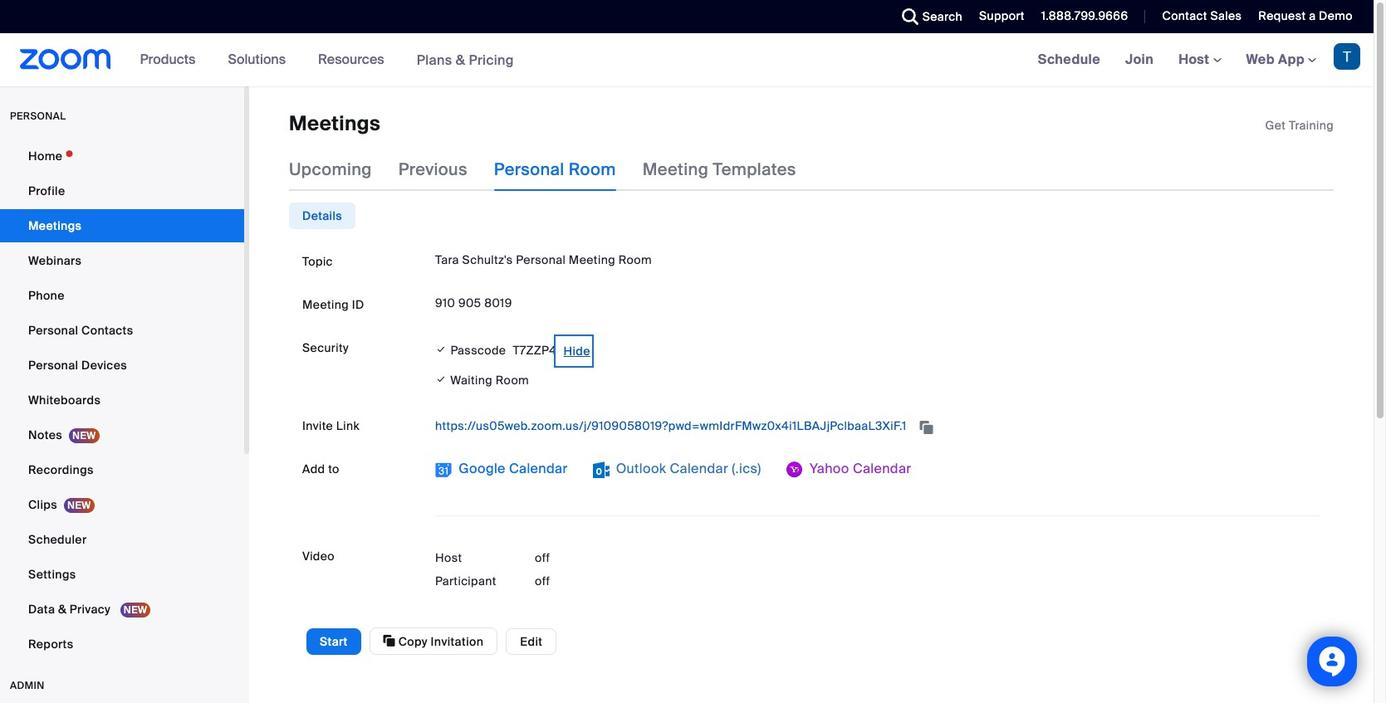 Task type: describe. For each thing, give the bounding box(es) containing it.
link
[[336, 419, 360, 434]]

calendar for yahoo
[[853, 461, 912, 478]]

training
[[1289, 118, 1334, 133]]

home link
[[0, 140, 244, 173]]

web app button
[[1247, 51, 1317, 68]]

host button
[[1179, 51, 1222, 68]]

reports
[[28, 637, 73, 652]]

passcode t7zzp4 hide
[[451, 343, 591, 359]]

btn image for outlook calendar (.ics)
[[593, 462, 609, 479]]

privacy
[[70, 602, 111, 617]]

outlook
[[616, 461, 667, 478]]

data & privacy link
[[0, 593, 244, 626]]

personal contacts link
[[0, 314, 244, 347]]

personal devices
[[28, 358, 127, 373]]

tara schultz's personal meeting room
[[435, 253, 652, 268]]

outlook calendar (.ics)
[[613, 461, 762, 478]]

invite
[[302, 419, 333, 434]]

search button
[[889, 0, 967, 33]]

profile picture image
[[1334, 43, 1361, 70]]

products
[[140, 51, 196, 68]]

meeting for meeting templates
[[643, 159, 709, 181]]

https://us05web.zoom.us/j/9109058019?pwd=wmidrfmwz0x4i1lbajjpclbaal3xif.1 link
[[435, 419, 910, 434]]

personal
[[10, 110, 66, 123]]

notes link
[[0, 419, 244, 452]]

https://us05web.zoom.us/j/9109058019?pwd=wmidrfmwz0x4i1lbajjpclbaal3xif.1
[[435, 419, 910, 434]]

910 905 8019
[[435, 296, 512, 311]]

personal inside topic element
[[516, 253, 566, 268]]

web
[[1247, 51, 1275, 68]]

edit button
[[506, 629, 557, 655]]

contact
[[1163, 8, 1208, 23]]

meeting templates
[[643, 159, 797, 181]]

1 horizontal spatial meetings
[[289, 110, 381, 136]]

t7zzp4
[[513, 343, 557, 358]]

personal contacts
[[28, 323, 133, 338]]

plans
[[417, 51, 452, 69]]

8019
[[485, 296, 512, 311]]

1.888.799.9666
[[1042, 8, 1129, 23]]

host element for participant
[[535, 574, 635, 590]]

calendar for outlook
[[670, 461, 729, 478]]

edit
[[520, 635, 543, 650]]

personal menu menu
[[0, 140, 244, 663]]

participant
[[435, 574, 497, 589]]

copy invitation
[[395, 635, 484, 650]]

solutions button
[[228, 33, 293, 86]]

profile link
[[0, 174, 244, 208]]

details
[[302, 209, 342, 224]]

personal for personal room
[[494, 159, 565, 181]]

start
[[320, 635, 348, 650]]

tabs of meeting tab list
[[289, 148, 823, 191]]

zoom logo image
[[20, 49, 111, 70]]

yahoo calendar
[[806, 461, 912, 478]]

demo
[[1319, 8, 1353, 23]]

schedule link
[[1026, 33, 1113, 86]]

checked image
[[435, 342, 447, 358]]

checked image
[[435, 372, 447, 389]]

calendar for google
[[509, 461, 568, 478]]

clips
[[28, 498, 57, 513]]

topic
[[302, 255, 333, 269]]

hide button
[[557, 338, 591, 365]]

sales
[[1211, 8, 1242, 23]]

waiting room
[[447, 373, 529, 388]]

room for personal room
[[569, 159, 616, 181]]

copy image
[[383, 634, 395, 649]]

devices
[[81, 358, 127, 373]]

clips link
[[0, 488, 244, 522]]

personal devices link
[[0, 349, 244, 382]]

(.ics)
[[732, 461, 762, 478]]

phone link
[[0, 279, 244, 312]]

reports link
[[0, 628, 244, 661]]

banner containing products
[[0, 33, 1374, 87]]

phone
[[28, 288, 65, 303]]

to
[[328, 462, 340, 477]]

security
[[302, 341, 349, 356]]

btn image for google calendar
[[435, 462, 452, 479]]

admin
[[10, 680, 45, 693]]

personal room
[[494, 159, 616, 181]]

schultz's
[[462, 253, 513, 268]]

request
[[1259, 8, 1306, 23]]

invitation
[[431, 635, 484, 650]]

google calendar
[[455, 461, 568, 478]]

host element for host
[[535, 550, 635, 567]]

data
[[28, 602, 55, 617]]

meeting for meeting id
[[302, 298, 349, 313]]

personal for personal devices
[[28, 358, 78, 373]]

google
[[459, 461, 506, 478]]

passcode
[[451, 343, 506, 358]]



Task type: vqa. For each thing, say whether or not it's contained in the screenshot.
Service's Terms Of Service link
no



Task type: locate. For each thing, give the bounding box(es) containing it.
btn image inside google calendar link
[[435, 462, 452, 479]]

google calendar link
[[435, 456, 568, 483]]

1 horizontal spatial btn image
[[593, 462, 609, 479]]

2 horizontal spatial btn image
[[786, 462, 803, 479]]

data & privacy
[[28, 602, 114, 617]]

notes
[[28, 428, 62, 443]]

waiting
[[450, 373, 493, 388]]

https://us05web.zoom.us/j/9109058019?pwd=wmidrfmwz0x4i1lbajjpclbaal3xif.1 application
[[435, 413, 1321, 440]]

id
[[352, 298, 364, 313]]

request a demo
[[1259, 8, 1353, 23]]

2 horizontal spatial room
[[619, 253, 652, 268]]

invite link
[[302, 419, 360, 434]]

& inside product information navigation
[[456, 51, 465, 69]]

start button
[[307, 629, 361, 655]]

&
[[456, 51, 465, 69], [58, 602, 67, 617]]

off for participant
[[535, 574, 550, 589]]

banner
[[0, 33, 1374, 87]]

settings
[[28, 567, 76, 582]]

request a demo link
[[1246, 0, 1374, 33], [1259, 8, 1353, 23]]

1 btn image from the left
[[435, 462, 452, 479]]

1 vertical spatial host element
[[535, 574, 635, 590]]

recordings link
[[0, 454, 244, 487]]

0 vertical spatial &
[[456, 51, 465, 69]]

meeting inside tab list
[[643, 159, 709, 181]]

personal for personal contacts
[[28, 323, 78, 338]]

calendar inside outlook calendar (.ics) link
[[670, 461, 729, 478]]

3 calendar from the left
[[853, 461, 912, 478]]

search
[[923, 9, 963, 24]]

topic element
[[435, 249, 1321, 273]]

whiteboards
[[28, 393, 101, 408]]

off for host
[[535, 551, 550, 566]]

calendar inside yahoo calendar link
[[853, 461, 912, 478]]

yahoo calendar link
[[786, 456, 912, 483]]

whiteboards link
[[0, 384, 244, 417]]

yahoo
[[810, 461, 850, 478]]

join link
[[1113, 33, 1166, 86]]

1.888.799.9666 button
[[1029, 0, 1133, 33], [1042, 8, 1129, 23]]

details tab list
[[289, 203, 356, 230]]

1 vertical spatial room
[[619, 253, 652, 268]]

meetings up the webinars
[[28, 218, 82, 233]]

home
[[28, 149, 63, 164]]

calendar down https://us05web.zoom.us/j/9109058019?pwd=wmidrfmwz0x4i1lbajjpclbaal3xif.1 application
[[853, 461, 912, 478]]

2 horizontal spatial meeting
[[643, 159, 709, 181]]

add to element
[[435, 456, 1321, 500]]

details tab
[[289, 203, 356, 230]]

1 off from the top
[[535, 551, 550, 566]]

0 horizontal spatial calendar
[[509, 461, 568, 478]]

btn image left outlook
[[593, 462, 609, 479]]

plans & pricing
[[417, 51, 514, 69]]

2 vertical spatial room
[[496, 373, 529, 388]]

personal
[[494, 159, 565, 181], [516, 253, 566, 268], [28, 323, 78, 338], [28, 358, 78, 373]]

web app
[[1247, 51, 1305, 68]]

room inside tabs of meeting tab list
[[569, 159, 616, 181]]

3 btn image from the left
[[786, 462, 803, 479]]

0 vertical spatial off
[[535, 551, 550, 566]]

1 horizontal spatial calendar
[[670, 461, 729, 478]]

calendar left (.ics)
[[670, 461, 729, 478]]

meetings navigation
[[1026, 33, 1374, 87]]

0 horizontal spatial &
[[58, 602, 67, 617]]

1 vertical spatial meeting
[[569, 253, 616, 268]]

templates
[[713, 159, 797, 181]]

btn image inside outlook calendar (.ics) link
[[593, 462, 609, 479]]

meeting inside topic element
[[569, 253, 616, 268]]

solutions
[[228, 51, 286, 68]]

1 horizontal spatial host
[[1179, 51, 1213, 68]]

meetings inside personal menu menu
[[28, 218, 82, 233]]

1 vertical spatial off
[[535, 574, 550, 589]]

contact sales
[[1163, 8, 1242, 23]]

meeting id
[[302, 298, 364, 313]]

0 horizontal spatial meeting
[[302, 298, 349, 313]]

2 host element from the top
[[535, 574, 635, 590]]

1 vertical spatial host
[[435, 551, 462, 566]]

copy invitation button
[[369, 628, 498, 656]]

app
[[1279, 51, 1305, 68]]

1 calendar from the left
[[509, 461, 568, 478]]

calendar right the google
[[509, 461, 568, 478]]

0 vertical spatial host element
[[535, 550, 635, 567]]

2 vertical spatial meeting
[[302, 298, 349, 313]]

schedule
[[1038, 51, 1101, 68]]

outlook calendar (.ics) link
[[593, 456, 762, 483]]

2 btn image from the left
[[593, 462, 609, 479]]

room
[[569, 159, 616, 181], [619, 253, 652, 268], [496, 373, 529, 388]]

1 horizontal spatial &
[[456, 51, 465, 69]]

plans & pricing link
[[417, 51, 514, 69], [417, 51, 514, 69]]

resources button
[[318, 33, 392, 86]]

get
[[1266, 118, 1286, 133]]

meetings up upcoming
[[289, 110, 381, 136]]

0 horizontal spatial meetings
[[28, 218, 82, 233]]

copy url image
[[918, 422, 935, 433]]

room inside topic element
[[619, 253, 652, 268]]

add to
[[302, 462, 340, 477]]

905
[[459, 296, 481, 311]]

& right plans
[[456, 51, 465, 69]]

btn image left yahoo
[[786, 462, 803, 479]]

btn image inside yahoo calendar link
[[786, 462, 803, 479]]

0 vertical spatial room
[[569, 159, 616, 181]]

btn image for yahoo calendar
[[786, 462, 803, 479]]

910
[[435, 296, 455, 311]]

btn image left the google
[[435, 462, 452, 479]]

1 horizontal spatial meeting
[[569, 253, 616, 268]]

profile
[[28, 184, 65, 199]]

2 calendar from the left
[[670, 461, 729, 478]]

& for privacy
[[58, 602, 67, 617]]

add
[[302, 462, 325, 477]]

& inside personal menu menu
[[58, 602, 67, 617]]

calendar inside google calendar link
[[509, 461, 568, 478]]

host inside meetings navigation
[[1179, 51, 1213, 68]]

previous
[[399, 159, 468, 181]]

meetings link
[[0, 209, 244, 243]]

host down contact sales
[[1179, 51, 1213, 68]]

2 horizontal spatial calendar
[[853, 461, 912, 478]]

host up participant
[[435, 551, 462, 566]]

resources
[[318, 51, 384, 68]]

& right 'data'
[[58, 602, 67, 617]]

host element
[[535, 550, 635, 567], [535, 574, 635, 590]]

scheduler link
[[0, 523, 244, 557]]

0 horizontal spatial room
[[496, 373, 529, 388]]

0 vertical spatial meeting
[[643, 159, 709, 181]]

btn image
[[435, 462, 452, 479], [593, 462, 609, 479], [786, 462, 803, 479]]

0 horizontal spatial btn image
[[435, 462, 452, 479]]

0 vertical spatial host
[[1179, 51, 1213, 68]]

personal inside tabs of meeting tab list
[[494, 159, 565, 181]]

1 horizontal spatial room
[[569, 159, 616, 181]]

settings link
[[0, 558, 244, 591]]

a
[[1309, 8, 1316, 23]]

1 host element from the top
[[535, 550, 635, 567]]

room for waiting room
[[496, 373, 529, 388]]

meetings
[[289, 110, 381, 136], [28, 218, 82, 233]]

2 off from the top
[[535, 574, 550, 589]]

0 horizontal spatial host
[[435, 551, 462, 566]]

meeting
[[643, 159, 709, 181], [569, 253, 616, 268], [302, 298, 349, 313]]

off
[[535, 551, 550, 566], [535, 574, 550, 589]]

copy
[[398, 635, 428, 650]]

0 vertical spatial meetings
[[289, 110, 381, 136]]

get training link
[[1266, 118, 1334, 133]]

1 vertical spatial meetings
[[28, 218, 82, 233]]

hide
[[564, 344, 591, 359]]

& for pricing
[[456, 51, 465, 69]]

product information navigation
[[128, 33, 527, 87]]

recordings
[[28, 463, 94, 478]]

join
[[1126, 51, 1154, 68]]

webinars link
[[0, 244, 244, 277]]

video
[[302, 549, 335, 564]]

1 vertical spatial &
[[58, 602, 67, 617]]

host
[[1179, 51, 1213, 68], [435, 551, 462, 566]]

calendar
[[509, 461, 568, 478], [670, 461, 729, 478], [853, 461, 912, 478]]

upcoming
[[289, 159, 372, 181]]

tara
[[435, 253, 459, 268]]



